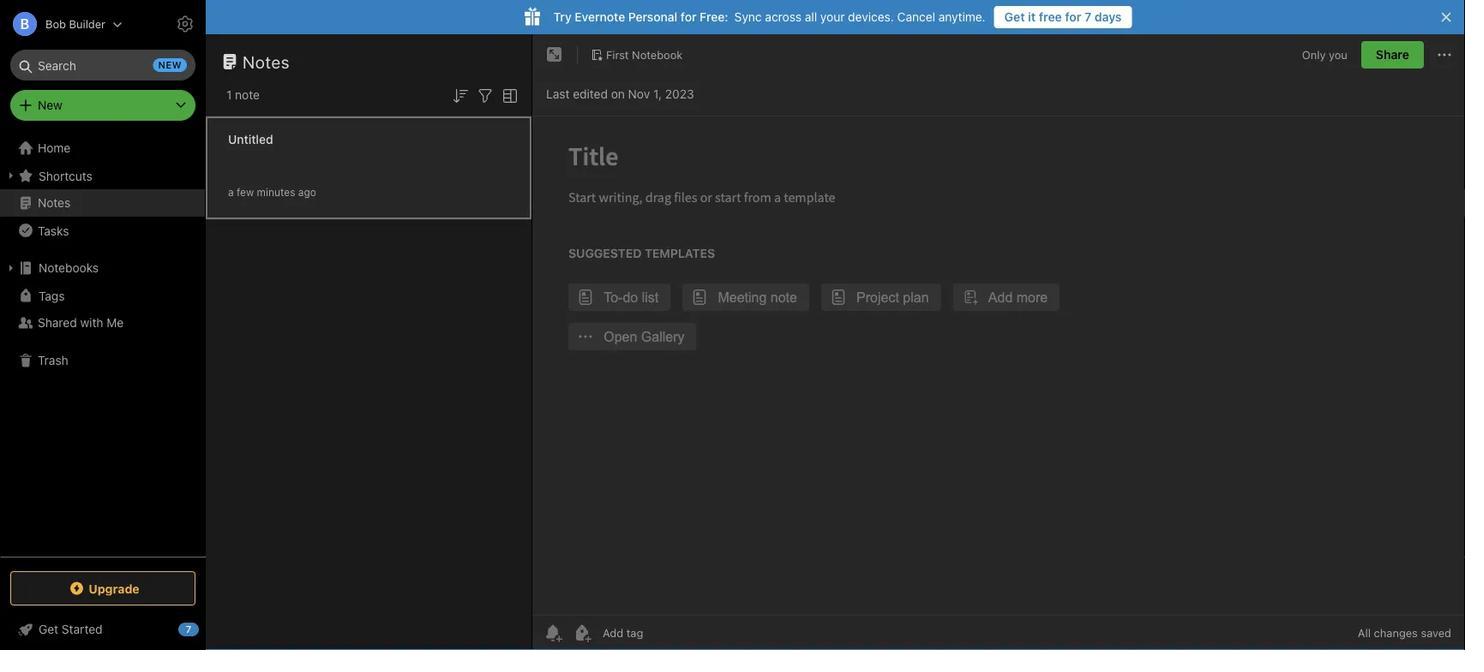 Task type: locate. For each thing, give the bounding box(es) containing it.
for for 7
[[1065, 10, 1082, 24]]

more actions image
[[1435, 45, 1455, 65]]

share button
[[1362, 41, 1424, 69]]

tree
[[0, 135, 206, 557]]

new
[[38, 98, 62, 112]]

get
[[1005, 10, 1025, 24], [39, 623, 58, 637]]

free
[[1039, 10, 1062, 24]]

get left 'started'
[[39, 623, 58, 637]]

new search field
[[22, 50, 187, 81]]

View options field
[[496, 84, 520, 106]]

new button
[[10, 90, 196, 121]]

try
[[553, 10, 572, 24]]

tasks
[[38, 224, 69, 238]]

all
[[1358, 627, 1371, 640]]

1 horizontal spatial notes
[[243, 51, 290, 72]]

trash link
[[0, 347, 205, 375]]

bob builder
[[45, 18, 105, 30]]

new
[[158, 60, 182, 71]]

sync
[[735, 10, 762, 24]]

devices.
[[848, 10, 894, 24]]

days
[[1095, 10, 1122, 24]]

note
[[235, 88, 260, 102]]

1 vertical spatial notes
[[38, 196, 71, 210]]

settings image
[[175, 14, 196, 34]]

7
[[1085, 10, 1092, 24], [186, 625, 191, 636]]

anytime.
[[939, 10, 986, 24]]

evernote
[[575, 10, 625, 24]]

1 horizontal spatial 7
[[1085, 10, 1092, 24]]

home link
[[0, 135, 206, 162]]

only you
[[1302, 48, 1348, 61]]

0 vertical spatial notes
[[243, 51, 290, 72]]

notes
[[243, 51, 290, 72], [38, 196, 71, 210]]

first notebook
[[606, 48, 683, 61]]

free:
[[700, 10, 729, 24]]

Add filters field
[[475, 84, 496, 106]]

1
[[226, 88, 232, 102]]

for
[[681, 10, 697, 24], [1065, 10, 1082, 24]]

your
[[821, 10, 845, 24]]

get left it
[[1005, 10, 1025, 24]]

get inside help and learning task checklist field
[[39, 623, 58, 637]]

0 vertical spatial get
[[1005, 10, 1025, 24]]

for inside button
[[1065, 10, 1082, 24]]

bob
[[45, 18, 66, 30]]

0 vertical spatial 7
[[1085, 10, 1092, 24]]

all changes saved
[[1358, 627, 1452, 640]]

shortcuts
[[39, 169, 92, 183]]

1 for from the left
[[681, 10, 697, 24]]

for left "free:"
[[681, 10, 697, 24]]

notes up note
[[243, 51, 290, 72]]

7 left click to collapse image
[[186, 625, 191, 636]]

get it free for 7 days
[[1005, 10, 1122, 24]]

get for get it free for 7 days
[[1005, 10, 1025, 24]]

2 for from the left
[[1065, 10, 1082, 24]]

minutes
[[257, 187, 295, 199]]

tags button
[[0, 282, 205, 310]]

nov
[[628, 87, 650, 101]]

across
[[765, 10, 802, 24]]

get inside 'get it free for 7 days' button
[[1005, 10, 1025, 24]]

last edited on nov 1, 2023
[[546, 87, 694, 101]]

for right free
[[1065, 10, 1082, 24]]

changes
[[1374, 627, 1418, 640]]

notes up tasks
[[38, 196, 71, 210]]

1 vertical spatial get
[[39, 623, 58, 637]]

0 horizontal spatial for
[[681, 10, 697, 24]]

More actions field
[[1435, 41, 1455, 69]]

0 horizontal spatial notes
[[38, 196, 71, 210]]

1 horizontal spatial for
[[1065, 10, 1082, 24]]

7 left the days
[[1085, 10, 1092, 24]]

builder
[[69, 18, 105, 30]]

1 horizontal spatial get
[[1005, 10, 1025, 24]]

a few minutes ago
[[228, 187, 316, 199]]

0 horizontal spatial 7
[[186, 625, 191, 636]]

0 horizontal spatial get
[[39, 623, 58, 637]]

1 note
[[226, 88, 260, 102]]

1 vertical spatial 7
[[186, 625, 191, 636]]

personal
[[628, 10, 678, 24]]

expand note image
[[545, 45, 565, 65]]



Task type: vqa. For each thing, say whether or not it's contained in the screenshot.
Sort options field
yes



Task type: describe. For each thing, give the bounding box(es) containing it.
saved
[[1421, 627, 1452, 640]]

add tag image
[[572, 623, 593, 644]]

with
[[80, 316, 103, 330]]

all
[[805, 10, 817, 24]]

on
[[611, 87, 625, 101]]

me
[[107, 316, 124, 330]]

add filters image
[[475, 86, 496, 106]]

tree containing home
[[0, 135, 206, 557]]

upgrade button
[[10, 572, 196, 606]]

click to collapse image
[[199, 619, 212, 640]]

Note Editor text field
[[532, 117, 1465, 616]]

Search text field
[[22, 50, 184, 81]]

7 inside button
[[1085, 10, 1092, 24]]

expand notebooks image
[[4, 262, 18, 275]]

notes link
[[0, 190, 205, 217]]

last
[[546, 87, 570, 101]]

shared
[[38, 316, 77, 330]]

share
[[1376, 48, 1410, 62]]

you
[[1329, 48, 1348, 61]]

tags
[[39, 289, 65, 303]]

upgrade
[[89, 582, 140, 596]]

ago
[[298, 187, 316, 199]]

2023
[[665, 87, 694, 101]]

shortcuts button
[[0, 162, 205, 190]]

add a reminder image
[[543, 623, 563, 644]]

notebooks
[[39, 261, 99, 275]]

untitled
[[228, 132, 273, 147]]

note window element
[[532, 34, 1465, 651]]

get started
[[39, 623, 103, 637]]

edited
[[573, 87, 608, 101]]

started
[[62, 623, 103, 637]]

few
[[237, 187, 254, 199]]

get for get started
[[39, 623, 58, 637]]

notebook
[[632, 48, 683, 61]]

Sort options field
[[450, 84, 471, 106]]

home
[[38, 141, 71, 155]]

Account field
[[0, 7, 123, 41]]

Add tag field
[[601, 626, 730, 641]]

it
[[1028, 10, 1036, 24]]

a
[[228, 187, 234, 199]]

notebooks link
[[0, 255, 205, 282]]

Help and Learning task checklist field
[[0, 617, 206, 644]]

cancel
[[897, 10, 936, 24]]

shared with me
[[38, 316, 124, 330]]

7 inside help and learning task checklist field
[[186, 625, 191, 636]]

get it free for 7 days button
[[994, 6, 1132, 28]]

trash
[[38, 354, 68, 368]]

only
[[1302, 48, 1326, 61]]

for for free:
[[681, 10, 697, 24]]

try evernote personal for free: sync across all your devices. cancel anytime.
[[553, 10, 986, 24]]

shared with me link
[[0, 310, 205, 337]]

first notebook button
[[585, 43, 689, 67]]

tasks button
[[0, 217, 205, 244]]

first
[[606, 48, 629, 61]]

1,
[[653, 87, 662, 101]]



